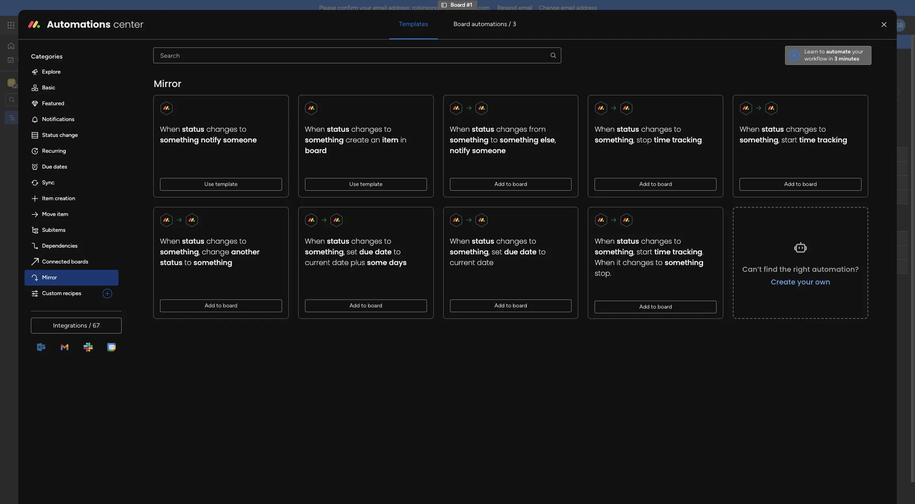 Task type: describe. For each thing, give the bounding box(es) containing it.
boards
[[71, 259, 88, 266]]

manage any type of project. assign owners, set timelines and keep track of where your project stands. button
[[120, 73, 386, 82]]

add new group
[[136, 291, 174, 298]]

robinsongreg175@gmail.com
[[412, 4, 490, 11]]

connected
[[42, 259, 70, 266]]

/ for invite / 1
[[874, 60, 877, 67]]

integrations
[[53, 322, 87, 330]]

Timeline field
[[615, 234, 640, 243]]

column information image for due date
[[367, 236, 373, 242]]

0 vertical spatial start
[[782, 135, 798, 145]]

2 owner field from the top
[[286, 234, 307, 243]]

timeline for first the timeline 1 field from the bottom
[[724, 235, 745, 242]]

custom recipes
[[42, 291, 81, 297]]

learn
[[805, 49, 819, 55]]

use for someone
[[205, 181, 214, 188]]

monday
[[35, 21, 62, 30]]

select product image
[[7, 21, 15, 29]]

featured
[[42, 100, 64, 107]]

add to board for to current date plus
[[350, 303, 382, 310]]

set inside "manage any type of project. assign owners, set timelines and keep track of where your project stands." button
[[231, 74, 239, 80]]

1 of from the left
[[165, 74, 171, 80]]

due date
[[339, 235, 361, 242]]

visible
[[464, 38, 482, 46]]

use template for someone
[[205, 181, 238, 188]]

move
[[42, 211, 56, 218]]

work for my
[[26, 56, 38, 63]]

budget
[[508, 235, 526, 242]]

group
[[154, 218, 176, 228]]

timeline for first the timeline 1 field
[[724, 151, 745, 158]]

right
[[794, 265, 811, 275]]

item creation option
[[25, 191, 119, 207]]

template for someone
[[216, 181, 238, 188]]

move item
[[42, 211, 68, 218]]

board for when status changes to something , start time tracking
[[803, 181, 817, 188]]

use template button for item
[[305, 179, 427, 191]]

when status changes   to something create an item in board
[[305, 125, 407, 156]]

see plans button
[[128, 19, 166, 31]]

learn to automate
[[805, 49, 851, 55]]

67
[[93, 322, 100, 330]]

status inside 'when status changes to something , change'
[[182, 237, 205, 247]]

another
[[231, 247, 260, 257]]

2 timeline 1 field from the top
[[722, 234, 751, 243]]

2 vertical spatial 3
[[169, 166, 172, 172]]

1 owner field from the top
[[286, 150, 307, 159]]

add to board for when status changes to something , start time tracking
[[785, 181, 817, 188]]

current for to current date
[[450, 258, 475, 268]]

workspace image
[[8, 78, 15, 87]]

2 notes field from the top
[[452, 234, 471, 243]]

categories heading
[[25, 46, 119, 64]]

0 vertical spatial when status changes to something , start time tracking
[[740, 125, 848, 145]]

0 vertical spatial board #1
[[451, 1, 473, 8]]

something stop.
[[595, 258, 704, 279]]

status change
[[42, 132, 78, 139]]

#1 inside list box
[[35, 114, 40, 121]]

due dates option
[[25, 160, 119, 175]]

status
[[42, 132, 58, 139]]

new group
[[136, 218, 176, 228]]

/ for integrations / 67
[[89, 322, 91, 330]]

your workflow in
[[805, 49, 864, 62]]

with
[[546, 38, 558, 46]]

due dates
[[42, 164, 67, 171]]

v2 expand column image
[[317, 149, 322, 155]]

main workspace
[[18, 79, 65, 86]]

add to board button for to
[[160, 300, 282, 313]]

board for to current date
[[513, 303, 527, 310]]

3 inside button
[[513, 20, 516, 28]]

, inside 'when status changes from something to something else , notify someone'
[[555, 135, 556, 145]]

2 due from the left
[[504, 247, 518, 257]]

plus
[[351, 258, 365, 268]]

please
[[319, 4, 336, 11]]

on
[[513, 38, 520, 46]]

project 3
[[150, 166, 172, 172]]

files for first files field from the bottom
[[567, 235, 578, 242]]

board automations / 3
[[454, 20, 516, 28]]

add to board button for to current date
[[450, 300, 572, 313]]

type
[[153, 74, 164, 80]]

, inside when status changes to something , stop time tracking
[[634, 135, 635, 145]]

something inside 'when status changes to something , change'
[[160, 247, 199, 257]]

filter button
[[298, 106, 346, 119]]

add for when status changes to something , start time tracking
[[785, 181, 795, 188]]

angle down image
[[161, 110, 165, 116]]

address
[[577, 4, 597, 11]]

1 vertical spatial start
[[637, 247, 653, 257]]

use template button for someone
[[160, 179, 282, 191]]

due for due dates
[[42, 164, 52, 171]]

this  board is visible to anyone on the web with a shareable link
[[428, 38, 602, 46]]

1 files field from the top
[[565, 150, 580, 159]]

changes inside when status changes   to something create an item in board
[[352, 125, 382, 135]]

where
[[308, 74, 324, 80]]

and
[[264, 74, 273, 80]]

item inside option
[[57, 211, 68, 218]]

link
[[593, 38, 602, 46]]

timeline 1 for first the timeline 1 field
[[724, 151, 749, 158]]

board for ,
[[513, 181, 527, 188]]

collapse board header image
[[891, 88, 898, 95]]

to-
[[136, 134, 149, 144]]

$500
[[510, 192, 523, 199]]

is
[[458, 38, 463, 46]]

add for ,
[[495, 181, 505, 188]]

template for item
[[360, 181, 383, 188]]

custom
[[42, 291, 62, 297]]

mirror inside option
[[42, 275, 57, 282]]

resend email
[[497, 4, 533, 11]]

integrations / 67 button
[[31, 318, 122, 334]]

board up board automations / 3
[[451, 1, 465, 8]]

notifications option
[[25, 112, 119, 128]]

2 horizontal spatial set
[[492, 247, 502, 257]]

something inside when status changes   to something create an item in board
[[305, 135, 344, 145]]

creation
[[55, 196, 75, 202]]

project
[[337, 74, 355, 80]]

2 horizontal spatial 3
[[835, 56, 838, 62]]

greg robinson image
[[893, 19, 906, 32]]

to current date plus
[[305, 247, 401, 268]]

add for when status changes to something , stop time tracking
[[640, 181, 650, 188]]

1 vertical spatial #1
[[161, 55, 176, 73]]

subitems
[[42, 227, 66, 234]]

when status changes from something to something else , notify someone
[[450, 125, 556, 156]]

to something
[[183, 258, 233, 268]]

2 files field from the top
[[565, 234, 580, 243]]

filter
[[312, 109, 324, 116]]

to-do
[[136, 134, 159, 144]]

changes inside 'when status changes from something to something else , notify someone'
[[497, 125, 527, 135]]

use for item
[[350, 181, 359, 188]]

notify inside 'when status changes from something to something else , notify someone'
[[450, 146, 470, 156]]

date inside field
[[350, 235, 361, 242]]

recurring
[[42, 148, 66, 155]]

this
[[428, 38, 439, 46]]

show board description image
[[181, 60, 191, 68]]

board inside list box
[[19, 114, 33, 121]]

activity button
[[804, 57, 841, 70]]

1 owner from the top
[[288, 151, 305, 158]]

timelines
[[240, 74, 262, 80]]

0 horizontal spatial when status changes to something , start time tracking
[[595, 237, 703, 257]]

status inside when status changes   to something notify someone
[[182, 125, 205, 135]]

to inside . when it changes to
[[656, 258, 663, 268]]

1 horizontal spatial set
[[347, 247, 357, 257]]

explore option
[[25, 64, 119, 80]]

email for change email address
[[561, 4, 575, 11]]

when status changes   to something notify someone
[[160, 125, 257, 145]]

when inside when status changes   to something create an item in board
[[305, 125, 325, 135]]

something inside when status changes to something , stop time tracking
[[595, 135, 634, 145]]

move item option
[[25, 207, 119, 223]]

Last updated field
[[664, 234, 700, 243]]

someone inside 'when status changes from something to something else , notify someone'
[[472, 146, 506, 156]]

workspace selection element
[[8, 78, 66, 88]]

timeline 1 for first the timeline 1 field from the bottom
[[724, 235, 749, 242]]

any
[[142, 74, 151, 80]]

add inside "add new group" button
[[136, 291, 146, 298]]

confirm
[[338, 4, 358, 11]]

to inside 'when status changes from something to something else , notify someone'
[[491, 135, 498, 145]]

resend email link
[[497, 4, 533, 11]]

add to board button for when status changes to something , stop time tracking
[[595, 179, 717, 191]]

change email address
[[539, 4, 597, 11]]

automations
[[47, 18, 111, 31]]

your right confirm
[[360, 4, 372, 11]]

add to board for to current date
[[495, 303, 527, 310]]

plans
[[149, 22, 163, 29]]

1 notes from the top
[[454, 151, 469, 158]]

column information image for timeline
[[644, 236, 651, 242]]

group
[[159, 291, 174, 298]]

0 horizontal spatial the
[[522, 38, 531, 46]]

in inside your workflow in
[[829, 56, 833, 62]]

resend
[[497, 4, 517, 11]]

$500 sum
[[510, 192, 523, 203]]

board for to current date plus
[[368, 303, 382, 310]]

when inside 'when status changes to something , change'
[[160, 237, 180, 247]]

add new group button
[[121, 289, 177, 301]]



Task type: locate. For each thing, give the bounding box(es) containing it.
2 use template from the left
[[350, 181, 383, 188]]

0 horizontal spatial current
[[305, 258, 330, 268]]

automations
[[472, 20, 507, 28]]

1 horizontal spatial use template button
[[305, 179, 427, 191]]

files
[[567, 151, 578, 158], [567, 235, 578, 242]]

project for project
[[198, 235, 216, 242]]

0 horizontal spatial board #1
[[19, 114, 40, 121]]

0 vertical spatial change
[[60, 132, 78, 139]]

your inside can't find the right automation? create your own
[[798, 277, 814, 287]]

your inside button
[[325, 74, 336, 80]]

your inside your workflow in
[[853, 49, 864, 55]]

add to board for when status changes to something , stop time tracking
[[640, 181, 672, 188]]

column information image up . when it changes to
[[644, 236, 651, 242]]

something inside something stop.
[[665, 258, 704, 268]]

email for resend email
[[519, 4, 533, 11]]

table
[[171, 88, 184, 95]]

1 horizontal spatial notify
[[450, 146, 470, 156]]

#1 down search in workspace field
[[35, 114, 40, 121]]

due down budget field
[[504, 247, 518, 257]]

add to board button for ,
[[450, 179, 572, 191]]

1 horizontal spatial email
[[519, 4, 533, 11]]

0 horizontal spatial column information image
[[367, 236, 373, 242]]

0 horizontal spatial use template
[[205, 181, 238, 188]]

due left dates
[[42, 164, 52, 171]]

your up the minutes
[[853, 49, 864, 55]]

/ left 67
[[89, 322, 91, 330]]

web
[[533, 38, 544, 46]]

2 vertical spatial /
[[89, 322, 91, 330]]

0 vertical spatial 3
[[513, 20, 516, 28]]

status
[[182, 125, 205, 135], [327, 125, 350, 135], [472, 125, 495, 135], [617, 125, 640, 135], [762, 125, 784, 135], [182, 237, 205, 247], [327, 237, 350, 247], [472, 237, 495, 247], [617, 237, 640, 247], [160, 258, 183, 268]]

new
[[147, 291, 158, 298]]

2 vertical spatial board #1
[[19, 114, 40, 121]]

1 vertical spatial when status changes to something , start time tracking
[[595, 237, 703, 257]]

your right where at the left of the page
[[325, 74, 336, 80]]

1 horizontal spatial work
[[64, 21, 78, 30]]

1 vertical spatial timeline 1 field
[[722, 234, 751, 243]]

sum
[[512, 198, 521, 203]]

use template for item
[[350, 181, 383, 188]]

0 horizontal spatial template
[[216, 181, 238, 188]]

add for to current date plus
[[350, 303, 360, 310]]

0 vertical spatial owner
[[288, 151, 305, 158]]

new inside new group field
[[136, 218, 152, 228]]

someone inside when status changes   to something notify someone
[[223, 135, 257, 145]]

0 horizontal spatial mirror
[[42, 275, 57, 282]]

0 horizontal spatial use
[[205, 181, 214, 188]]

board automations / 3 button
[[444, 15, 526, 34]]

search image
[[550, 52, 557, 59]]

2 use template button from the left
[[305, 179, 427, 191]]

2 vertical spatial #1
[[35, 114, 40, 121]]

0 vertical spatial 1
[[878, 60, 880, 67]]

the up create
[[780, 265, 792, 275]]

status inside 'when status changes from something to something else , notify someone'
[[472, 125, 495, 135]]

1 horizontal spatial due
[[504, 247, 518, 257]]

project left angle down icon
[[136, 109, 154, 116]]

explore
[[42, 69, 61, 75]]

None field
[[506, 150, 528, 159]]

invite / 1
[[859, 60, 880, 67]]

work inside 'button'
[[26, 56, 38, 63]]

1 files from the top
[[567, 151, 578, 158]]

automation?
[[813, 265, 859, 275]]

notify inside when status changes   to something notify someone
[[201, 135, 221, 145]]

1 current from the left
[[305, 258, 330, 268]]

#1
[[467, 1, 473, 8], [161, 55, 176, 73], [35, 114, 40, 121]]

when inside 'when status changes from something to something else , notify someone'
[[450, 125, 470, 135]]

to inside when status changes   to something notify someone
[[240, 125, 247, 135]]

add to favorites image
[[195, 60, 203, 68]]

1 vertical spatial notify
[[450, 146, 470, 156]]

email
[[373, 4, 387, 11], [519, 4, 533, 11], [561, 4, 575, 11]]

1 email from the left
[[373, 4, 387, 11]]

from
[[529, 125, 546, 135]]

item inside when status changes   to something create an item in board
[[382, 135, 399, 145]]

1 vertical spatial 3
[[835, 56, 838, 62]]

item right the move in the top left of the page
[[57, 211, 68, 218]]

0 vertical spatial someone
[[223, 135, 257, 145]]

changes inside . when it changes to
[[623, 258, 654, 268]]

table button
[[165, 85, 190, 98]]

0 vertical spatial timeline 1 field
[[722, 150, 751, 159]]

0 vertical spatial owner field
[[286, 150, 307, 159]]

dates
[[53, 164, 67, 171]]

due inside field
[[339, 235, 349, 242]]

1 vertical spatial mirror
[[42, 275, 57, 282]]

project up another status
[[198, 235, 216, 242]]

status inside when status changes   to something create an item in board
[[327, 125, 350, 135]]

changes inside when status changes   to something notify someone
[[207, 125, 238, 135]]

1 vertical spatial board #1
[[120, 55, 176, 73]]

changes
[[207, 125, 238, 135], [352, 125, 382, 135], [497, 125, 527, 135], [642, 125, 672, 135], [786, 125, 817, 135], [207, 237, 238, 247], [352, 237, 382, 247], [497, 237, 527, 247], [642, 237, 672, 247], [623, 258, 654, 268]]

1 template from the left
[[216, 181, 238, 188]]

1 vertical spatial project
[[150, 166, 168, 172]]

2 horizontal spatial /
[[874, 60, 877, 67]]

to inside to current date
[[539, 247, 546, 257]]

0 horizontal spatial in
[[401, 135, 407, 145]]

create your own link
[[771, 277, 831, 287]]

Owner field
[[286, 150, 307, 159], [286, 234, 307, 243]]

add to board for to
[[205, 303, 238, 310]]

new up to-do "field"
[[123, 109, 135, 116]]

1 horizontal spatial change
[[202, 247, 229, 257]]

main
[[18, 79, 32, 86]]

mirror right 'any'
[[154, 77, 182, 91]]

status inside another status
[[160, 258, 183, 268]]

of right track
[[302, 74, 307, 80]]

due
[[42, 164, 52, 171], [339, 235, 349, 242]]

1 when status changes to something , set due date from the left
[[305, 237, 392, 257]]

to inside 'when status changes to something , change'
[[240, 237, 247, 247]]

new
[[123, 109, 135, 116], [136, 218, 152, 228]]

0 horizontal spatial #1
[[35, 114, 40, 121]]

when inside . when it changes to
[[595, 258, 615, 268]]

Files field
[[565, 150, 580, 159], [565, 234, 580, 243]]

board inside when status changes   to something create an item in board
[[305, 146, 327, 156]]

1 horizontal spatial current
[[450, 258, 475, 268]]

changes inside 'when status changes to something , change'
[[207, 237, 238, 247]]

1 vertical spatial /
[[874, 60, 877, 67]]

days
[[389, 258, 407, 268]]

recurring option
[[25, 144, 119, 160]]

board #1 inside list box
[[19, 114, 40, 121]]

invite / 1 button
[[845, 57, 884, 70]]

home button
[[5, 40, 85, 52]]

files for first files field from the top
[[567, 151, 578, 158]]

2 vertical spatial 1
[[746, 235, 749, 242]]

1 horizontal spatial start
[[782, 135, 798, 145]]

to inside when status changes   to something create an item in board
[[385, 125, 392, 135]]

change inside option
[[60, 132, 78, 139]]

board inside button
[[454, 20, 470, 28]]

minutes
[[839, 56, 860, 62]]

0 horizontal spatial 3
[[169, 166, 172, 172]]

time inside when status changes to something , stop time tracking
[[654, 135, 671, 145]]

item
[[382, 135, 399, 145], [57, 211, 68, 218]]

changes inside when status changes to something , stop time tracking
[[642, 125, 672, 135]]

Notes field
[[452, 150, 471, 159], [452, 234, 471, 243]]

templates
[[399, 20, 428, 28]]

notes
[[454, 151, 469, 158], [454, 235, 469, 242]]

0 vertical spatial notes
[[454, 151, 469, 158]]

work
[[64, 21, 78, 30], [26, 56, 38, 63]]

connected boards
[[42, 259, 88, 266]]

your down right at the bottom
[[798, 277, 814, 287]]

0 vertical spatial in
[[829, 56, 833, 62]]

1 horizontal spatial board #1
[[120, 55, 176, 73]]

column information image
[[367, 236, 373, 242], [644, 236, 651, 242]]

1 column information image from the left
[[367, 236, 373, 242]]

1 horizontal spatial template
[[360, 181, 383, 188]]

Budget field
[[506, 234, 528, 243]]

0 vertical spatial the
[[522, 38, 531, 46]]

1 vertical spatial someone
[[472, 146, 506, 156]]

2 horizontal spatial email
[[561, 4, 575, 11]]

templates button
[[390, 15, 438, 34]]

0 vertical spatial mirror
[[154, 77, 182, 91]]

mirror option
[[25, 270, 119, 286]]

when status changes to something , set due date
[[305, 237, 392, 257], [450, 237, 537, 257]]

it
[[617, 258, 621, 268]]

stop
[[637, 135, 652, 145]]

custom recipes option
[[25, 286, 100, 302]]

1 horizontal spatial new
[[136, 218, 152, 228]]

1 vertical spatial owner field
[[286, 234, 307, 243]]

0 horizontal spatial /
[[89, 322, 91, 330]]

current inside to current date plus
[[305, 258, 330, 268]]

board down search in workspace field
[[19, 114, 33, 121]]

project for project 3
[[150, 166, 168, 172]]

add to board for ,
[[495, 181, 527, 188]]

status change option
[[25, 128, 119, 144]]

Board #1 field
[[119, 55, 178, 73]]

board for to
[[223, 303, 238, 310]]

0 horizontal spatial due
[[42, 164, 52, 171]]

email right change
[[561, 4, 575, 11]]

of right type
[[165, 74, 171, 80]]

1 horizontal spatial use
[[350, 181, 359, 188]]

to inside to current date plus
[[394, 247, 401, 257]]

board #1 list box
[[0, 109, 101, 231]]

workspace
[[34, 79, 65, 86]]

1 timeline 1 field from the top
[[722, 150, 751, 159]]

add to board
[[495, 181, 527, 188], [640, 181, 672, 188], [785, 181, 817, 188], [205, 303, 238, 310], [350, 303, 382, 310], [495, 303, 527, 310], [640, 304, 672, 311]]

basic option
[[25, 80, 119, 96]]

To-do field
[[134, 134, 161, 145]]

add for to current date
[[495, 303, 505, 310]]

3 email from the left
[[561, 4, 575, 11]]

option
[[0, 111, 101, 112]]

something inside when status changes   to something notify someone
[[160, 135, 199, 145]]

project.
[[172, 74, 191, 80]]

2 notes from the top
[[454, 235, 469, 242]]

add for to
[[205, 303, 215, 310]]

board #1 up board automations / 3
[[451, 1, 473, 8]]

0 horizontal spatial start
[[637, 247, 653, 257]]

0 vertical spatial files
[[567, 151, 578, 158]]

stop.
[[595, 269, 612, 279]]

1 timeline 1 from the top
[[724, 151, 749, 158]]

change inside 'when status changes to something , change'
[[202, 247, 229, 257]]

1 vertical spatial files
[[567, 235, 578, 242]]

0 vertical spatial /
[[509, 20, 511, 28]]

add to board button for to current date plus
[[305, 300, 427, 313]]

when status changes to something , stop time tracking
[[595, 125, 702, 145]]

work for monday
[[64, 21, 78, 30]]

please confirm your email address: robinsongreg175@gmail.com
[[319, 4, 490, 11]]

0 vertical spatial new
[[123, 109, 135, 116]]

3
[[513, 20, 516, 28], [835, 56, 838, 62], [169, 166, 172, 172]]

due up plus
[[360, 247, 373, 257]]

board for when status changes to something , stop time tracking
[[658, 181, 672, 188]]

0 horizontal spatial someone
[[223, 135, 257, 145]]

1 inside button
[[878, 60, 880, 67]]

1 vertical spatial new
[[136, 218, 152, 228]]

#1 up board automations / 3
[[467, 1, 473, 8]]

last updated
[[666, 235, 698, 242]]

1 notes field from the top
[[452, 150, 471, 159]]

0 horizontal spatial change
[[60, 132, 78, 139]]

1 horizontal spatial mirror
[[154, 77, 182, 91]]

project down do
[[150, 166, 168, 172]]

monday work management
[[35, 21, 123, 30]]

set
[[231, 74, 239, 80], [347, 247, 357, 257], [492, 247, 502, 257]]

,
[[555, 135, 556, 145], [634, 135, 635, 145], [779, 135, 780, 145], [199, 247, 200, 257], [344, 247, 345, 257], [489, 247, 490, 257], [634, 247, 635, 257]]

owners,
[[210, 74, 230, 80]]

due inside option
[[42, 164, 52, 171]]

1 horizontal spatial the
[[780, 265, 792, 275]]

mirror up "custom"
[[42, 275, 57, 282]]

new inside new project button
[[123, 109, 135, 116]]

new left group
[[136, 218, 152, 228]]

shareable
[[564, 38, 591, 46]]

1 use template button from the left
[[160, 179, 282, 191]]

1 vertical spatial owner
[[288, 235, 305, 242]]

1 due from the left
[[360, 247, 373, 257]]

tracking for , stop
[[673, 135, 702, 145]]

home
[[18, 42, 33, 49]]

current for to current date plus
[[305, 258, 330, 268]]

recipes
[[63, 291, 81, 297]]

2 of from the left
[[302, 74, 307, 80]]

current
[[305, 258, 330, 268], [450, 258, 475, 268]]

manage any type of project. assign owners, set timelines and keep track of where your project stands.
[[121, 74, 374, 80]]

subitems option
[[25, 223, 119, 239]]

/ right invite at right
[[874, 60, 877, 67]]

1 use template from the left
[[205, 181, 238, 188]]

1 vertical spatial timeline 1
[[724, 235, 749, 242]]

address:
[[389, 4, 411, 11]]

new for new group
[[136, 218, 152, 228]]

column information image right due date field
[[367, 236, 373, 242]]

when inside when status changes to something , stop time tracking
[[595, 125, 615, 135]]

activity
[[807, 60, 826, 67]]

board up is
[[454, 20, 470, 28]]

time for , start
[[800, 135, 816, 145]]

2 template from the left
[[360, 181, 383, 188]]

/ inside button
[[874, 60, 877, 67]]

New Group field
[[134, 218, 178, 229]]

date inside to current date
[[477, 258, 494, 268]]

1 vertical spatial item
[[57, 211, 68, 218]]

1 horizontal spatial #1
[[161, 55, 176, 73]]

management
[[80, 21, 123, 30]]

timeline
[[724, 151, 745, 158], [617, 235, 638, 242], [724, 235, 745, 242]]

Search in workspace field
[[17, 95, 66, 104]]

2 email from the left
[[519, 4, 533, 11]]

2 current from the left
[[450, 258, 475, 268]]

due up to current date plus
[[339, 235, 349, 242]]

1 horizontal spatial due
[[339, 235, 349, 242]]

#1 up type
[[161, 55, 176, 73]]

the right on
[[522, 38, 531, 46]]

when inside when status changes   to something notify someone
[[160, 125, 180, 135]]

0 vertical spatial files field
[[565, 150, 580, 159]]

due for due date
[[339, 235, 349, 242]]

2 owner from the top
[[288, 235, 305, 242]]

board up 'any'
[[120, 55, 158, 73]]

Due date field
[[337, 234, 363, 243]]

see
[[139, 22, 148, 29]]

see plans
[[139, 22, 163, 29]]

current inside to current date
[[450, 258, 475, 268]]

in inside when status changes   to something create an item in board
[[401, 135, 407, 145]]

item creation
[[42, 196, 75, 202]]

1 horizontal spatial use template
[[350, 181, 383, 188]]

in down learn to automate
[[829, 56, 833, 62]]

an
[[371, 135, 380, 145]]

categories list box
[[25, 46, 125, 302]]

manage
[[121, 74, 141, 80]]

to inside when status changes to something , stop time tracking
[[674, 125, 682, 135]]

automate
[[827, 49, 851, 55]]

owner
[[288, 151, 305, 158], [288, 235, 305, 242]]

, inside 'when status changes to something , change'
[[199, 247, 200, 257]]

when status changes to something , change
[[160, 237, 247, 257]]

board #1 down search in workspace field
[[19, 114, 40, 121]]

0 horizontal spatial when status changes to something , set due date
[[305, 237, 392, 257]]

0 horizontal spatial of
[[165, 74, 171, 80]]

tracking inside when status changes to something , stop time tracking
[[673, 135, 702, 145]]

some days
[[367, 258, 407, 268]]

0 vertical spatial work
[[64, 21, 78, 30]]

3 minutes
[[835, 56, 860, 62]]

date inside to current date plus
[[332, 258, 349, 268]]

Search for a column type search field
[[153, 48, 561, 64]]

0 vertical spatial due
[[42, 164, 52, 171]]

project
[[136, 109, 154, 116], [150, 166, 168, 172], [198, 235, 216, 242]]

when
[[160, 125, 180, 135], [305, 125, 325, 135], [450, 125, 470, 135], [595, 125, 615, 135], [740, 125, 760, 135], [160, 237, 180, 247], [305, 237, 325, 247], [450, 237, 470, 247], [595, 237, 615, 247], [595, 258, 615, 268]]

connected boards option
[[25, 255, 119, 270]]

automations center
[[47, 18, 144, 31]]

email right resend
[[519, 4, 533, 11]]

do
[[149, 134, 159, 144]]

2 timeline 1 from the top
[[724, 235, 749, 242]]

1 horizontal spatial item
[[382, 135, 399, 145]]

autopilot image
[[831, 86, 837, 96]]

change
[[539, 4, 560, 11]]

2 files from the top
[[567, 235, 578, 242]]

1 vertical spatial in
[[401, 135, 407, 145]]

the inside can't find the right automation? create your own
[[780, 265, 792, 275]]

0 horizontal spatial new
[[123, 109, 135, 116]]

tracking
[[673, 135, 702, 145], [818, 135, 848, 145], [673, 247, 703, 257]]

1 horizontal spatial when status changes to something , start time tracking
[[740, 125, 848, 145]]

1 vertical spatial the
[[780, 265, 792, 275]]

2 when status changes to something , set due date from the left
[[450, 237, 537, 257]]

updated
[[678, 235, 698, 242]]

dependencies option
[[25, 239, 119, 255]]

1 horizontal spatial someone
[[472, 146, 506, 156]]

add to board button for when status changes to something , start time tracking
[[740, 179, 862, 191]]

new for new project
[[123, 109, 135, 116]]

1 vertical spatial notes field
[[452, 234, 471, 243]]

board #1 up 'any'
[[120, 55, 176, 73]]

0 vertical spatial item
[[382, 135, 399, 145]]

project inside button
[[136, 109, 154, 116]]

0 horizontal spatial due
[[360, 247, 373, 257]]

email left address: at the top of page
[[373, 4, 387, 11]]

create
[[771, 277, 796, 287]]

1 horizontal spatial when status changes to something , set due date
[[450, 237, 537, 257]]

0 horizontal spatial work
[[26, 56, 38, 63]]

automations  center image
[[28, 18, 41, 31]]

Timeline 1 field
[[722, 150, 751, 159], [722, 234, 751, 243]]

None search field
[[153, 48, 561, 64]]

work right my
[[26, 56, 38, 63]]

change up to something on the bottom left of page
[[202, 247, 229, 257]]

0 vertical spatial timeline 1
[[724, 151, 749, 158]]

in right an at left top
[[401, 135, 407, 145]]

1 use from the left
[[205, 181, 214, 188]]

1 vertical spatial 1
[[746, 151, 749, 158]]

time for , stop
[[654, 135, 671, 145]]

board #1
[[451, 1, 473, 8], [120, 55, 176, 73], [19, 114, 40, 121]]

change down notifications option
[[60, 132, 78, 139]]

1 horizontal spatial /
[[509, 20, 511, 28]]

0 vertical spatial #1
[[467, 1, 473, 8]]

notify
[[201, 135, 221, 145], [450, 146, 470, 156]]

my work
[[17, 56, 38, 63]]

0 vertical spatial project
[[136, 109, 154, 116]]

last
[[666, 235, 676, 242]]

0 horizontal spatial use template button
[[160, 179, 282, 191]]

keep
[[274, 74, 286, 80]]

1 horizontal spatial column information image
[[644, 236, 651, 242]]

assign
[[192, 74, 209, 80]]

1 vertical spatial due
[[339, 235, 349, 242]]

2 use from the left
[[350, 181, 359, 188]]

item right an at left top
[[382, 135, 399, 145]]

template
[[216, 181, 238, 188], [360, 181, 383, 188]]

2 horizontal spatial #1
[[467, 1, 473, 8]]

person button
[[261, 106, 295, 119]]

dependencies
[[42, 243, 78, 250]]

anyone
[[491, 38, 511, 46]]

find
[[764, 265, 778, 275]]

2 column information image from the left
[[644, 236, 651, 242]]

2 vertical spatial project
[[198, 235, 216, 242]]

/ down resend
[[509, 20, 511, 28]]

sync option
[[25, 175, 119, 191]]

tracking for , start
[[818, 135, 848, 145]]

work right monday
[[64, 21, 78, 30]]

status inside when status changes to something , stop time tracking
[[617, 125, 640, 135]]

featured option
[[25, 96, 119, 112]]



Task type: vqa. For each thing, say whether or not it's contained in the screenshot.
Resend email
yes



